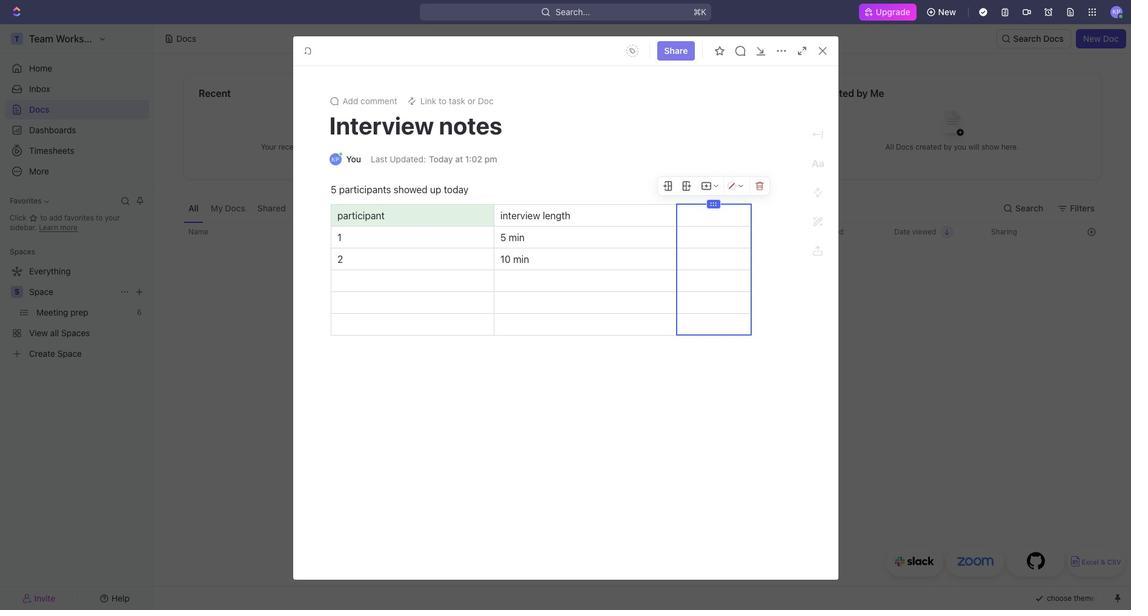 Task type: vqa. For each thing, say whether or not it's contained in the screenshot.
second will from right
yes



Task type: describe. For each thing, give the bounding box(es) containing it.
none image
[[727, 182, 736, 190]]

10 min
[[500, 254, 529, 265]]

learn more link
[[39, 223, 78, 232]]

all for all docs created by you will show here.
[[885, 142, 894, 151]]

name
[[188, 227, 208, 236]]

share
[[664, 45, 688, 56]]

comment
[[361, 96, 397, 106]]

home
[[29, 63, 52, 73]]

to add favorites to your sidebar.
[[10, 213, 120, 232]]

2 show from the left
[[982, 142, 999, 151]]

space, , element
[[11, 286, 23, 298]]

spaces
[[10, 247, 35, 256]]

min for 5 min
[[508, 232, 524, 243]]

search for search docs
[[1013, 33, 1041, 44]]

search docs
[[1013, 33, 1064, 44]]

learn
[[39, 223, 58, 232]]

2 to from the left
[[96, 213, 103, 222]]

workspace
[[338, 203, 382, 213]]

timesheets
[[29, 145, 74, 156]]

1 show from the left
[[369, 142, 386, 151]]

inbox link
[[5, 79, 149, 99]]

10
[[500, 254, 510, 265]]

today
[[444, 184, 468, 195]]

up
[[430, 184, 441, 195]]

updated
[[815, 227, 844, 236]]

interview
[[329, 111, 434, 139]]

all for all
[[188, 203, 199, 213]]

no created by me docs image
[[928, 101, 976, 149]]

shared
[[257, 203, 286, 213]]

interview notes
[[329, 111, 502, 139]]

5 min
[[500, 232, 524, 243]]

invite button
[[5, 590, 73, 607]]

new button
[[921, 2, 963, 22]]

created
[[817, 88, 854, 99]]

all button
[[184, 194, 203, 222]]

assigned
[[395, 203, 431, 213]]

more
[[60, 223, 78, 232]]

shared button
[[253, 194, 291, 222]]

your recently opened docs will show here.
[[261, 142, 406, 151]]

excel & csv link
[[1067, 546, 1125, 577]]

opened
[[308, 142, 334, 151]]

all docs created by you will show here.
[[885, 142, 1019, 151]]

2 here. from the left
[[1001, 142, 1019, 151]]

5 for 5 participants showed up today
[[330, 184, 336, 195]]

created
[[916, 142, 942, 151]]

participant
[[337, 210, 384, 221]]

new for new
[[938, 7, 956, 17]]

home link
[[5, 59, 149, 78]]

learn more
[[39, 223, 78, 232]]

docs inside 'tab list'
[[225, 203, 245, 213]]

date updated
[[797, 227, 844, 236]]

excel
[[1082, 558, 1099, 566]]

date updated button
[[790, 222, 851, 242]]

2 will from the left
[[968, 142, 980, 151]]

today
[[429, 154, 453, 164]]

notes
[[439, 111, 502, 139]]

workspace button
[[333, 194, 387, 222]]

new doc
[[1083, 33, 1119, 44]]

new doc button
[[1076, 29, 1126, 48]]

search docs button
[[996, 29, 1071, 48]]

search for search
[[1015, 203, 1043, 213]]

1:02
[[465, 154, 482, 164]]

sidebar navigation
[[0, 24, 154, 610]]

created by me
[[817, 88, 884, 99]]

date viewed button
[[887, 222, 961, 242]]

favorites button
[[5, 194, 54, 208]]

interview length
[[500, 210, 570, 221]]

sidebar.
[[10, 223, 37, 232]]

last
[[371, 154, 387, 164]]

showed
[[393, 184, 427, 195]]



Task type: locate. For each thing, give the bounding box(es) containing it.
1 vertical spatial all
[[188, 203, 199, 213]]

search inside button
[[1013, 33, 1041, 44]]

participants
[[339, 184, 391, 195]]

no data image
[[606, 288, 679, 372]]

by left the 'me'
[[857, 88, 868, 99]]

recent
[[199, 88, 231, 99]]

0 vertical spatial min
[[508, 232, 524, 243]]

0 horizontal spatial here.
[[389, 142, 406, 151]]

by
[[857, 88, 868, 99], [944, 142, 952, 151]]

will right you
[[968, 142, 980, 151]]

0 horizontal spatial by
[[857, 88, 868, 99]]

archived
[[444, 203, 479, 213]]

length
[[542, 210, 570, 221]]

add
[[49, 213, 62, 222]]

updated:
[[390, 154, 426, 164]]

date
[[797, 227, 813, 236], [894, 227, 910, 236]]

0 vertical spatial new
[[938, 7, 956, 17]]

tags
[[657, 227, 673, 236]]

recently
[[278, 142, 306, 151]]

invite user image
[[22, 593, 32, 604]]

table
[[184, 222, 1102, 448]]

show up last
[[369, 142, 386, 151]]

0 vertical spatial 5
[[330, 184, 336, 195]]

here. right you
[[1001, 142, 1019, 151]]

1 date from the left
[[797, 227, 813, 236]]

date viewed
[[894, 227, 936, 236]]

timesheets link
[[5, 141, 149, 161]]

1 vertical spatial new
[[1083, 33, 1101, 44]]

assigned button
[[390, 194, 436, 222]]

0 horizontal spatial will
[[355, 142, 367, 151]]

row
[[184, 222, 1102, 242]]

2 date from the left
[[894, 227, 910, 236]]

show right you
[[982, 142, 999, 151]]

new left doc
[[1083, 33, 1101, 44]]

date left updated
[[797, 227, 813, 236]]

1 will from the left
[[355, 142, 367, 151]]

1 vertical spatial by
[[944, 142, 952, 151]]

row containing name
[[184, 222, 1102, 242]]

0 horizontal spatial to
[[40, 213, 47, 222]]

your
[[261, 142, 276, 151]]

search
[[1013, 33, 1041, 44], [1015, 203, 1043, 213]]

upgrade
[[876, 7, 910, 17]]

0 horizontal spatial show
[[369, 142, 386, 151]]

search...
[[556, 7, 590, 17]]

1 horizontal spatial 5
[[500, 232, 506, 243]]

5 for 5 min
[[500, 232, 506, 243]]

0 horizontal spatial date
[[797, 227, 813, 236]]

invite
[[34, 593, 55, 603]]

1 horizontal spatial show
[[982, 142, 999, 151]]

1 horizontal spatial by
[[944, 142, 952, 151]]

here.
[[389, 142, 406, 151], [1001, 142, 1019, 151]]

my docs button
[[206, 194, 250, 222]]

search button
[[999, 198, 1051, 218]]

click
[[10, 213, 29, 222]]

my docs
[[211, 203, 245, 213]]

my
[[211, 203, 223, 213]]

docs
[[176, 33, 196, 44], [1043, 33, 1064, 44], [29, 104, 49, 115], [336, 142, 353, 151], [896, 142, 914, 151], [225, 203, 245, 213]]

pm
[[484, 154, 497, 164]]

min for 10 min
[[513, 254, 529, 265]]

0 horizontal spatial new
[[938, 7, 956, 17]]

archived button
[[439, 194, 484, 222]]

5 left the participants
[[330, 184, 336, 195]]

1 horizontal spatial date
[[894, 227, 910, 236]]

2
[[337, 254, 343, 265]]

docs inside sidebar navigation
[[29, 104, 49, 115]]

dashboards link
[[5, 121, 149, 140]]

0 vertical spatial all
[[885, 142, 894, 151]]

0 horizontal spatial all
[[188, 203, 199, 213]]

new for new doc
[[1083, 33, 1101, 44]]

me
[[870, 88, 884, 99]]

1 vertical spatial 5
[[500, 232, 506, 243]]

5 participants showed up today
[[330, 184, 468, 195]]

no recent docs image
[[309, 101, 358, 149]]

1 vertical spatial min
[[513, 254, 529, 265]]

table containing name
[[184, 222, 1102, 448]]

1 vertical spatial search
[[1015, 203, 1043, 213]]

upgrade link
[[859, 4, 916, 21]]

space
[[29, 287, 53, 297]]

5 up 10
[[500, 232, 506, 243]]

to left your
[[96, 213, 103, 222]]

you
[[954, 142, 966, 151]]

interview
[[500, 210, 540, 221]]

will
[[355, 142, 367, 151], [968, 142, 980, 151]]

0 vertical spatial search
[[1013, 33, 1041, 44]]

your
[[105, 213, 120, 222]]

⌘k
[[693, 7, 706, 17]]

to
[[40, 213, 47, 222], [96, 213, 103, 222]]

space link
[[29, 282, 115, 302]]

1 horizontal spatial here.
[[1001, 142, 1019, 151]]

viewed
[[912, 227, 936, 236]]

by left you
[[944, 142, 952, 151]]

5
[[330, 184, 336, 195], [500, 232, 506, 243]]

tab list containing all
[[184, 194, 484, 222]]

1 horizontal spatial all
[[885, 142, 894, 151]]

here. up the updated:
[[389, 142, 406, 151]]

0 vertical spatial by
[[857, 88, 868, 99]]

add
[[343, 96, 358, 106]]

1
[[337, 232, 341, 243]]

at
[[455, 154, 463, 164]]

to up learn
[[40, 213, 47, 222]]

&
[[1101, 558, 1106, 566]]

date for date viewed
[[894, 227, 910, 236]]

1 to from the left
[[40, 213, 47, 222]]

last updated: today at 1:02 pm
[[371, 154, 497, 164]]

new
[[938, 7, 956, 17], [1083, 33, 1101, 44]]

min
[[508, 232, 524, 243], [513, 254, 529, 265]]

1 here. from the left
[[389, 142, 406, 151]]

0 horizontal spatial 5
[[330, 184, 336, 195]]

docs link
[[5, 100, 149, 119]]

will down interview
[[355, 142, 367, 151]]

favorites
[[10, 196, 42, 205]]

1 horizontal spatial new
[[1083, 33, 1101, 44]]

sharing
[[991, 227, 1017, 236]]

dashboards
[[29, 125, 76, 135]]

tab list
[[184, 194, 484, 222]]

date left "viewed"
[[894, 227, 910, 236]]

inbox
[[29, 84, 50, 94]]

1 horizontal spatial to
[[96, 213, 103, 222]]

search inside button
[[1015, 203, 1043, 213]]

min up 10 min in the left of the page
[[508, 232, 524, 243]]

1 horizontal spatial will
[[968, 142, 980, 151]]

all left my
[[188, 203, 199, 213]]

add comment
[[343, 96, 397, 106]]

min right 10
[[513, 254, 529, 265]]

all
[[885, 142, 894, 151], [188, 203, 199, 213]]

new right upgrade at the top right
[[938, 7, 956, 17]]

all inside all button
[[188, 203, 199, 213]]

doc
[[1103, 33, 1119, 44]]

favorites
[[64, 213, 94, 222]]

all left created
[[885, 142, 894, 151]]

csv
[[1107, 558, 1121, 566]]

excel & csv
[[1082, 558, 1121, 566]]

date for date updated
[[797, 227, 813, 236]]



